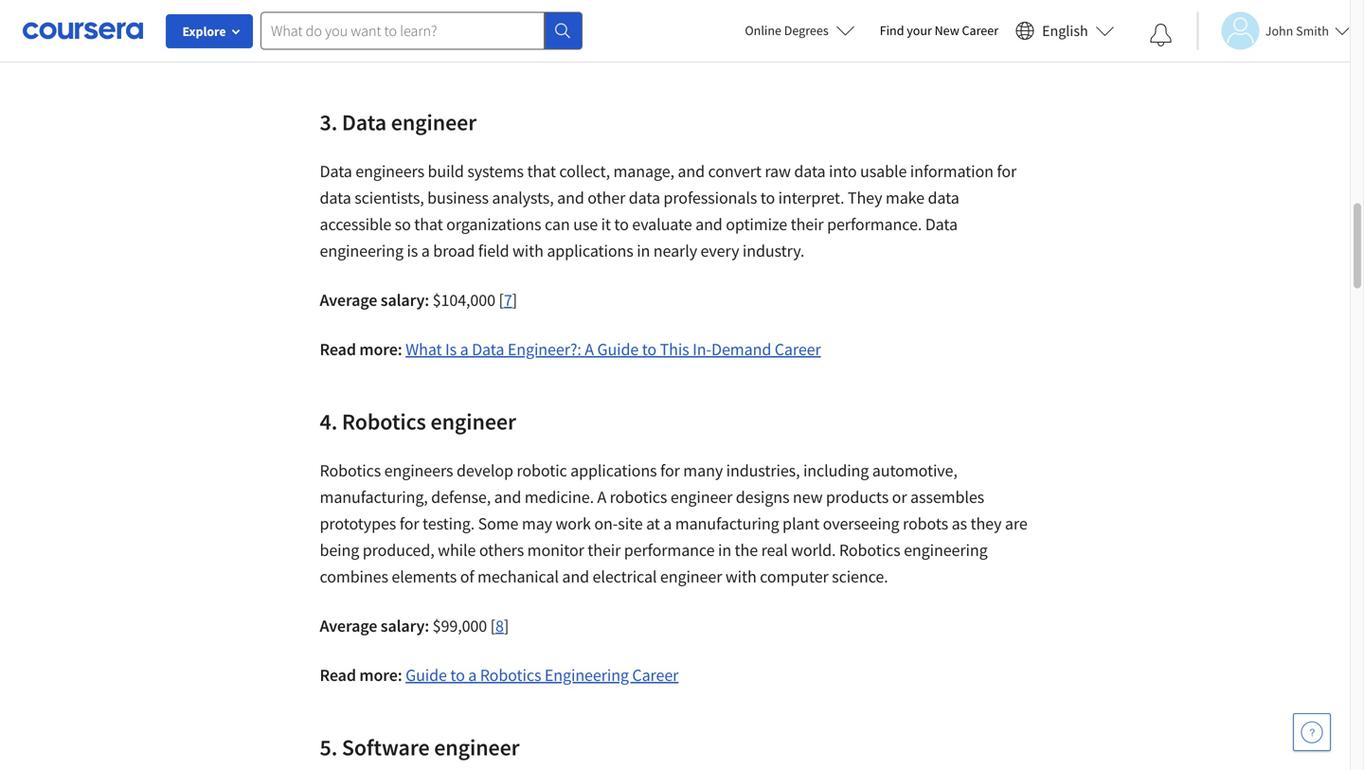 Task type: describe. For each thing, give the bounding box(es) containing it.
john smith
[[1266, 22, 1330, 39]]

with inside data engineers build systems that collect, manage, and convert raw data into usable information for data scientists, business analysts, and other data professionals to interpret. they make data accessible so that organizations can use it to evaluate and optimize their performance. data engineering is a broad field with applications in nearly every industry.
[[513, 240, 544, 262]]

as
[[952, 513, 968, 534]]

testing.
[[423, 513, 475, 534]]

average salary: $99,000 [ 8 ]
[[320, 616, 509, 637]]

their inside data engineers build systems that collect, manage, and convert raw data into usable information for data scientists, business analysts, and other data professionals to interpret. they make data accessible so that organizations can use it to evaluate and optimize their performance. data engineering is a broad field with applications in nearly every industry.
[[791, 214, 824, 235]]

get
[[743, 39, 767, 61]]

collect,
[[559, 161, 610, 182]]

1 horizontal spatial career
[[775, 339, 821, 360]]

field
[[478, 240, 509, 262]]

is for data
[[445, 339, 457, 360]]

information
[[911, 161, 994, 182]]

accessible
[[320, 214, 392, 235]]

data down 7 link
[[472, 339, 505, 360]]

so
[[395, 214, 411, 235]]

robots
[[903, 513, 949, 534]]

robotics down 8 link at the left of page
[[480, 665, 541, 686]]

degrees
[[784, 22, 829, 39]]

$99,000
[[433, 616, 487, 637]]

convert
[[708, 161, 762, 182]]

show notifications image
[[1150, 24, 1173, 46]]

5.
[[320, 734, 338, 762]]

a for robotics
[[468, 665, 477, 686]]

for inside data engineers build systems that collect, manage, and convert raw data into usable information for data scientists, business analysts, and other data professionals to interpret. they make data accessible so that organizations can use it to evaluate and optimize their performance. data engineering is a broad field with applications in nearly every industry.
[[997, 161, 1017, 182]]

while
[[438, 540, 476, 561]]

automotive,
[[873, 460, 958, 481]]

4.
[[320, 408, 338, 436]]

manage,
[[614, 161, 675, 182]]

machine
[[472, 39, 531, 61]]

monitor
[[528, 540, 585, 561]]

and up some
[[494, 487, 521, 508]]

] for 8
[[504, 616, 509, 637]]

[ for 7
[[499, 290, 504, 311]]

prototypes
[[320, 513, 396, 534]]

salary: for $99,000 [
[[381, 616, 429, 637]]

they
[[848, 187, 883, 208]]

your
[[907, 22, 932, 39]]

find
[[880, 22, 905, 39]]

every
[[701, 240, 740, 262]]

new
[[935, 22, 960, 39]]

defense,
[[431, 487, 491, 508]]

products
[[826, 487, 889, 508]]

scientists,
[[355, 187, 424, 208]]

smith
[[1297, 22, 1330, 39]]

how
[[689, 39, 722, 61]]

7 link
[[504, 290, 512, 311]]

with inside robotics engineers develop robotic applications for many industries, including automotive, manufacturing, defense, and medicine. a robotics engineer designs new products or assembles prototypes for testing. some may work on-site at a manufacturing plant overseeing robots as they are being produced, while others monitor their performance in the real world. robotics engineering combines elements of mechanical and electrical engineer with computer science.
[[726, 566, 757, 588]]

what is a data engineer?: a guide to this in-demand career link
[[406, 339, 821, 360]]

explore button
[[166, 14, 253, 48]]

1 vertical spatial that
[[414, 214, 443, 235]]

read for read more: what is a machine learning engineer? (+ how to get started)
[[320, 39, 356, 61]]

read more: what is a data engineer?: a guide to this in-demand career
[[320, 339, 821, 360]]

build
[[428, 161, 464, 182]]

may
[[522, 513, 552, 534]]

more: for what is a data engineer?: a guide to this in-demand career
[[360, 339, 402, 360]]

plant
[[783, 513, 820, 534]]

to right it
[[614, 214, 629, 235]]

engineering
[[545, 665, 629, 686]]

a for machine
[[460, 39, 469, 61]]

evaluate
[[632, 214, 692, 235]]

make
[[886, 187, 925, 208]]

a inside robotics engineers develop robotic applications for many industries, including automotive, manufacturing, defense, and medicine. a robotics engineer designs new products or assembles prototypes for testing. some may work on-site at a manufacturing plant overseeing robots as they are being produced, while others monitor their performance in the real world. robotics engineering combines elements of mechanical and electrical engineer with computer science.
[[664, 513, 672, 534]]

elements
[[392, 566, 457, 588]]

john
[[1266, 22, 1294, 39]]

data down information
[[928, 187, 960, 208]]

is
[[407, 240, 418, 262]]

to down $99,000
[[450, 665, 465, 686]]

broad
[[433, 240, 475, 262]]

being
[[320, 540, 359, 561]]

mechanical
[[478, 566, 559, 588]]

0 horizontal spatial a
[[585, 339, 594, 360]]

performance
[[624, 540, 715, 561]]

average for average salary: $99,000 [ 8 ]
[[320, 616, 377, 637]]

world.
[[791, 540, 836, 561]]

performance.
[[827, 214, 922, 235]]

new
[[793, 487, 823, 508]]

robotics down overseeing at the right
[[840, 540, 901, 561]]

data down information
[[926, 214, 958, 235]]

computer
[[760, 566, 829, 588]]

robotics engineers develop robotic applications for many industries, including automotive, manufacturing, defense, and medicine. a robotics engineer designs new products or assembles prototypes for testing. some may work on-site at a manufacturing plant overseeing robots as they are being produced, while others monitor their performance in the real world. robotics engineering combines elements of mechanical and electrical engineer with computer science.
[[320, 460, 1028, 588]]

data down 3.
[[320, 161, 352, 182]]

this
[[660, 339, 690, 360]]

or
[[892, 487, 907, 508]]

average salary: $104,000 [ 7 ]
[[320, 290, 517, 311]]

and down the 'monitor'
[[562, 566, 589, 588]]

online degrees
[[745, 22, 829, 39]]

1 vertical spatial guide
[[406, 665, 447, 686]]

data right 3.
[[342, 108, 387, 136]]

organizations
[[446, 214, 542, 235]]

3.
[[320, 108, 338, 136]]

learning
[[535, 39, 596, 61]]

what is a machine learning engineer? (+ how to get started) link
[[406, 39, 827, 61]]

into
[[829, 161, 857, 182]]

engineer down performance
[[660, 566, 722, 588]]

industry.
[[743, 240, 805, 262]]

0 vertical spatial guide
[[597, 339, 639, 360]]

find your new career link
[[871, 19, 1008, 43]]

] for 7
[[512, 290, 517, 311]]

2 horizontal spatial career
[[962, 22, 999, 39]]

(+
[[673, 39, 686, 61]]

coursera image
[[23, 15, 143, 46]]

engineer for 4. robotics engineer
[[431, 408, 516, 436]]

software
[[342, 734, 430, 762]]

electrical
[[593, 566, 657, 588]]

professionals
[[664, 187, 757, 208]]

more: for guide to a robotics engineering career
[[360, 665, 402, 686]]



Task type: locate. For each thing, give the bounding box(es) containing it.
in left nearly
[[637, 240, 650, 262]]

1 vertical spatial for
[[661, 460, 680, 481]]

a up on-
[[597, 487, 607, 508]]

1 what from the top
[[406, 39, 442, 61]]

what down average salary: $104,000 [ 7 ]
[[406, 339, 442, 360]]

0 vertical spatial average
[[320, 290, 377, 311]]

engineer down many
[[671, 487, 733, 508]]

engineer up build
[[391, 108, 477, 136]]

4. robotics engineer
[[320, 408, 516, 436]]

1 horizontal spatial [
[[499, 290, 504, 311]]

combines
[[320, 566, 388, 588]]

salary: down elements
[[381, 616, 429, 637]]

on-
[[595, 513, 618, 534]]

0 vertical spatial career
[[962, 22, 999, 39]]

[ for 8
[[491, 616, 496, 637]]

overseeing
[[823, 513, 900, 534]]

assembles
[[911, 487, 985, 508]]

engineers
[[356, 161, 425, 182], [384, 460, 453, 481]]

3 more: from the top
[[360, 665, 402, 686]]

What do you want to learn? text field
[[261, 12, 545, 50]]

] right $99,000
[[504, 616, 509, 637]]

and up can
[[557, 187, 584, 208]]

2 salary: from the top
[[381, 616, 429, 637]]

1 vertical spatial read
[[320, 339, 356, 360]]

1 vertical spatial more:
[[360, 339, 402, 360]]

and
[[678, 161, 705, 182], [557, 187, 584, 208], [696, 214, 723, 235], [494, 487, 521, 508], [562, 566, 589, 588]]

1 vertical spatial with
[[726, 566, 757, 588]]

to left "this"
[[642, 339, 657, 360]]

None search field
[[261, 12, 583, 50]]

1 vertical spatial [
[[491, 616, 496, 637]]

engineering down accessible
[[320, 240, 404, 262]]

0 horizontal spatial ]
[[504, 616, 509, 637]]

guide left "this"
[[597, 339, 639, 360]]

career
[[962, 22, 999, 39], [775, 339, 821, 360], [632, 665, 679, 686]]

for up produced,
[[400, 513, 419, 534]]

of
[[460, 566, 474, 588]]

2 more: from the top
[[360, 339, 402, 360]]

a left machine
[[460, 39, 469, 61]]

data up accessible
[[320, 187, 351, 208]]

what for what is a machine learning engineer? (+ how to get started)
[[406, 39, 442, 61]]

engineering down as
[[904, 540, 988, 561]]

0 vertical spatial for
[[997, 161, 1017, 182]]

a inside robotics engineers develop robotic applications for many industries, including automotive, manufacturing, defense, and medicine. a robotics engineer designs new products or assembles prototypes for testing. some may work on-site at a manufacturing plant overseeing robots as they are being produced, while others monitor their performance in the real world. robotics engineering combines elements of mechanical and electrical engineer with computer science.
[[597, 487, 607, 508]]

online degrees button
[[730, 9, 871, 51]]

1 horizontal spatial that
[[527, 161, 556, 182]]

read up 5.
[[320, 665, 356, 686]]

read up '4.'
[[320, 339, 356, 360]]

engineers for data
[[356, 161, 425, 182]]

average down accessible
[[320, 290, 377, 311]]

1 horizontal spatial with
[[726, 566, 757, 588]]

designs
[[736, 487, 790, 508]]

$104,000
[[433, 290, 496, 311]]

are
[[1005, 513, 1028, 534]]

0 vertical spatial with
[[513, 240, 544, 262]]

many
[[684, 460, 723, 481]]

1 vertical spatial is
[[445, 339, 457, 360]]

other
[[588, 187, 626, 208]]

1 salary: from the top
[[381, 290, 429, 311]]

career right new at the right top of the page
[[962, 22, 999, 39]]

a down "$104,000"
[[460, 339, 469, 360]]

a
[[585, 339, 594, 360], [597, 487, 607, 508]]

1 vertical spatial their
[[588, 540, 621, 561]]

is down "$104,000"
[[445, 339, 457, 360]]

the
[[735, 540, 758, 561]]

1 vertical spatial a
[[597, 487, 607, 508]]

data engineers build systems that collect, manage, and convert raw data into usable information for data scientists, business analysts, and other data professionals to interpret. they make data accessible so that organizations can use it to evaluate and optimize their performance. data engineering is a broad field with applications in nearly every industry.
[[320, 161, 1017, 262]]

1 horizontal spatial ]
[[512, 290, 517, 311]]

explore
[[182, 23, 226, 40]]

salary: for $104,000 [
[[381, 290, 429, 311]]

7
[[504, 290, 512, 311]]

1 vertical spatial what
[[406, 339, 442, 360]]

engineer for 5. software engineer
[[434, 734, 520, 762]]

is
[[445, 39, 457, 61], [445, 339, 457, 360]]

0 vertical spatial that
[[527, 161, 556, 182]]

medicine.
[[525, 487, 594, 508]]

work
[[556, 513, 591, 534]]

industries,
[[727, 460, 800, 481]]

what up 3. data engineer
[[406, 39, 442, 61]]

engineering
[[320, 240, 404, 262], [904, 540, 988, 561]]

with down the at the right bottom of page
[[726, 566, 757, 588]]

1 vertical spatial salary:
[[381, 616, 429, 637]]

applications inside data engineers build systems that collect, manage, and convert raw data into usable information for data scientists, business analysts, and other data professionals to interpret. they make data accessible so that organizations can use it to evaluate and optimize their performance. data engineering is a broad field with applications in nearly every industry.
[[547, 240, 634, 262]]

[
[[499, 290, 504, 311], [491, 616, 496, 637]]

1 more: from the top
[[360, 39, 402, 61]]

0 horizontal spatial engineering
[[320, 240, 404, 262]]

site
[[618, 513, 643, 534]]

2 what from the top
[[406, 339, 442, 360]]

engineers down the 4. robotics engineer
[[384, 460, 453, 481]]

1 vertical spatial ]
[[504, 616, 509, 637]]

8
[[496, 616, 504, 637]]

0 horizontal spatial their
[[588, 540, 621, 561]]

data down manage, on the left top of the page
[[629, 187, 660, 208]]

use
[[573, 214, 598, 235]]

and up professionals
[[678, 161, 705, 182]]

in inside robotics engineers develop robotic applications for many industries, including automotive, manufacturing, defense, and medicine. a robotics engineer designs new products or assembles prototypes for testing. some may work on-site at a manufacturing plant overseeing robots as they are being produced, while others monitor their performance in the real world. robotics engineering combines elements of mechanical and electrical engineer with computer science.
[[718, 540, 732, 561]]

]
[[512, 290, 517, 311], [504, 616, 509, 637]]

in inside data engineers build systems that collect, manage, and convert raw data into usable information for data scientists, business analysts, and other data professionals to interpret. they make data accessible so that organizations can use it to evaluate and optimize their performance. data engineering is a broad field with applications in nearly every industry.
[[637, 240, 650, 262]]

it
[[601, 214, 611, 235]]

english button
[[1008, 0, 1123, 62]]

2 vertical spatial read
[[320, 665, 356, 686]]

1 horizontal spatial a
[[597, 487, 607, 508]]

engineer?
[[600, 39, 669, 61]]

more: down average salary: $104,000 [ 7 ]
[[360, 339, 402, 360]]

0 vertical spatial ]
[[512, 290, 517, 311]]

engineering inside data engineers build systems that collect, manage, and convert raw data into usable information for data scientists, business analysts, and other data professionals to interpret. they make data accessible so that organizations can use it to evaluate and optimize their performance. data engineering is a broad field with applications in nearly every industry.
[[320, 240, 404, 262]]

engineers for robotics
[[384, 460, 453, 481]]

2 vertical spatial more:
[[360, 665, 402, 686]]

for left many
[[661, 460, 680, 481]]

1 horizontal spatial their
[[791, 214, 824, 235]]

read up 3.
[[320, 39, 356, 61]]

engineer down read more: guide to a robotics engineering career
[[434, 734, 520, 762]]

1 horizontal spatial engineering
[[904, 540, 988, 561]]

for right information
[[997, 161, 1017, 182]]

0 vertical spatial applications
[[547, 240, 634, 262]]

more:
[[360, 39, 402, 61], [360, 339, 402, 360], [360, 665, 402, 686]]

and down professionals
[[696, 214, 723, 235]]

more: for what is a machine learning engineer? (+ how to get started)
[[360, 39, 402, 61]]

3 read from the top
[[320, 665, 356, 686]]

robotics right '4.'
[[342, 408, 426, 436]]

applications up robotics
[[571, 460, 657, 481]]

salary: down is
[[381, 290, 429, 311]]

engineer?:
[[508, 339, 582, 360]]

to
[[725, 39, 740, 61], [761, 187, 775, 208], [614, 214, 629, 235], [642, 339, 657, 360], [450, 665, 465, 686]]

help center image
[[1301, 721, 1324, 744]]

their down interpret.
[[791, 214, 824, 235]]

applications down use
[[547, 240, 634, 262]]

3. data engineer
[[320, 108, 477, 136]]

robotics up manufacturing,
[[320, 460, 381, 481]]

in
[[637, 240, 650, 262], [718, 540, 732, 561]]

[ right $99,000
[[491, 616, 496, 637]]

a down $99,000
[[468, 665, 477, 686]]

their down on-
[[588, 540, 621, 561]]

1 vertical spatial applications
[[571, 460, 657, 481]]

1 horizontal spatial guide
[[597, 339, 639, 360]]

guide down average salary: $99,000 [ 8 ]
[[406, 665, 447, 686]]

[ right "$104,000"
[[499, 290, 504, 311]]

that up analysts,
[[527, 161, 556, 182]]

a for data
[[460, 339, 469, 360]]

robotic
[[517, 460, 567, 481]]

1 average from the top
[[320, 290, 377, 311]]

0 vertical spatial a
[[585, 339, 594, 360]]

1 is from the top
[[445, 39, 457, 61]]

0 horizontal spatial for
[[400, 513, 419, 534]]

engineering inside robotics engineers develop robotic applications for many industries, including automotive, manufacturing, defense, and medicine. a robotics engineer designs new products or assembles prototypes for testing. some may work on-site at a manufacturing plant overseeing robots as they are being produced, while others monitor their performance in the real world. robotics engineering combines elements of mechanical and electrical engineer with computer science.
[[904, 540, 988, 561]]

0 horizontal spatial that
[[414, 214, 443, 235]]

that right so
[[414, 214, 443, 235]]

online
[[745, 22, 782, 39]]

engineers up scientists,
[[356, 161, 425, 182]]

produced,
[[363, 540, 435, 561]]

started)
[[770, 39, 827, 61]]

2 vertical spatial career
[[632, 665, 679, 686]]

a inside data engineers build systems that collect, manage, and convert raw data into usable information for data scientists, business analysts, and other data professionals to interpret. they make data accessible so that organizations can use it to evaluate and optimize their performance. data engineering is a broad field with applications in nearly every industry.
[[421, 240, 430, 262]]

0 horizontal spatial [
[[491, 616, 496, 637]]

is for machine
[[445, 39, 457, 61]]

0 vertical spatial salary:
[[381, 290, 429, 311]]

at
[[646, 513, 660, 534]]

2 is from the top
[[445, 339, 457, 360]]

read for read more: guide to a robotics engineering career
[[320, 665, 356, 686]]

career right demand
[[775, 339, 821, 360]]

engineer up develop
[[431, 408, 516, 436]]

a right engineer?: at the top left of the page
[[585, 339, 594, 360]]

0 vertical spatial engineering
[[320, 240, 404, 262]]

career right "engineering"
[[632, 665, 679, 686]]

a right at
[[664, 513, 672, 534]]

average for average salary: $104,000 [ 7 ]
[[320, 290, 377, 311]]

0 vertical spatial is
[[445, 39, 457, 61]]

business
[[428, 187, 489, 208]]

0 vertical spatial read
[[320, 39, 356, 61]]

manufacturing,
[[320, 487, 428, 508]]

0 vertical spatial their
[[791, 214, 824, 235]]

develop
[[457, 460, 514, 481]]

find your new career
[[880, 22, 999, 39]]

to down the raw
[[761, 187, 775, 208]]

their
[[791, 214, 824, 235], [588, 540, 621, 561]]

2 read from the top
[[320, 339, 356, 360]]

data
[[342, 108, 387, 136], [320, 161, 352, 182], [926, 214, 958, 235], [472, 339, 505, 360]]

] right "$104,000"
[[512, 290, 517, 311]]

usable
[[860, 161, 907, 182]]

others
[[479, 540, 524, 561]]

a right is
[[421, 240, 430, 262]]

1 vertical spatial in
[[718, 540, 732, 561]]

1 vertical spatial career
[[775, 339, 821, 360]]

what for what is a data engineer?: a guide to this in-demand career
[[406, 339, 442, 360]]

real
[[762, 540, 788, 561]]

0 horizontal spatial with
[[513, 240, 544, 262]]

in left the at the right bottom of page
[[718, 540, 732, 561]]

salary:
[[381, 290, 429, 311], [381, 616, 429, 637]]

engineers inside robotics engineers develop robotic applications for many industries, including automotive, manufacturing, defense, and medicine. a robotics engineer designs new products or assembles prototypes for testing. some may work on-site at a manufacturing plant overseeing robots as they are being produced, while others monitor their performance in the real world. robotics engineering combines elements of mechanical and electrical engineer with computer science.
[[384, 460, 453, 481]]

8 link
[[496, 616, 504, 637]]

average down combines
[[320, 616, 377, 637]]

can
[[545, 214, 570, 235]]

more: up 3. data engineer
[[360, 39, 402, 61]]

with right field
[[513, 240, 544, 262]]

engineer
[[391, 108, 477, 136], [431, 408, 516, 436], [671, 487, 733, 508], [660, 566, 722, 588], [434, 734, 520, 762]]

0 vertical spatial more:
[[360, 39, 402, 61]]

robotics
[[342, 408, 426, 436], [320, 460, 381, 481], [840, 540, 901, 561], [480, 665, 541, 686]]

1 vertical spatial engineering
[[904, 540, 988, 561]]

1 vertical spatial engineers
[[384, 460, 453, 481]]

engineers inside data engineers build systems that collect, manage, and convert raw data into usable information for data scientists, business analysts, and other data professionals to interpret. they make data accessible so that organizations can use it to evaluate and optimize their performance. data engineering is a broad field with applications in nearly every industry.
[[356, 161, 425, 182]]

analysts,
[[492, 187, 554, 208]]

2 vertical spatial for
[[400, 513, 419, 534]]

to left get
[[725, 39, 740, 61]]

0 vertical spatial what
[[406, 39, 442, 61]]

0 vertical spatial engineers
[[356, 161, 425, 182]]

optimize
[[726, 214, 788, 235]]

more: down average salary: $99,000 [ 8 ]
[[360, 665, 402, 686]]

0 vertical spatial in
[[637, 240, 650, 262]]

john smith button
[[1198, 12, 1350, 50]]

their inside robotics engineers develop robotic applications for many industries, including automotive, manufacturing, defense, and medicine. a robotics engineer designs new products or assembles prototypes for testing. some may work on-site at a manufacturing plant overseeing robots as they are being produced, while others monitor their performance in the real world. robotics engineering combines elements of mechanical and electrical engineer with computer science.
[[588, 540, 621, 561]]

data up interpret.
[[794, 161, 826, 182]]

0 vertical spatial [
[[499, 290, 504, 311]]

applications inside robotics engineers develop robotic applications for many industries, including automotive, manufacturing, defense, and medicine. a robotics engineer designs new products or assembles prototypes for testing. some may work on-site at a manufacturing plant overseeing robots as they are being produced, while others monitor their performance in the real world. robotics engineering combines elements of mechanical and electrical engineer with computer science.
[[571, 460, 657, 481]]

systems
[[468, 161, 524, 182]]

0 horizontal spatial guide
[[406, 665, 447, 686]]

1 vertical spatial average
[[320, 616, 377, 637]]

nearly
[[654, 240, 698, 262]]

in-
[[693, 339, 712, 360]]

2 horizontal spatial for
[[997, 161, 1017, 182]]

manufacturing
[[675, 513, 780, 534]]

1 read from the top
[[320, 39, 356, 61]]

english
[[1043, 21, 1089, 40]]

read for read more: what is a data engineer?: a guide to this in-demand career
[[320, 339, 356, 360]]

2 average from the top
[[320, 616, 377, 637]]

1 horizontal spatial for
[[661, 460, 680, 481]]

is left machine
[[445, 39, 457, 61]]

that
[[527, 161, 556, 182], [414, 214, 443, 235]]

0 horizontal spatial in
[[637, 240, 650, 262]]

1 horizontal spatial in
[[718, 540, 732, 561]]

0 horizontal spatial career
[[632, 665, 679, 686]]

engineer for 3. data engineer
[[391, 108, 477, 136]]

interpret.
[[779, 187, 845, 208]]

with
[[513, 240, 544, 262], [726, 566, 757, 588]]



Task type: vqa. For each thing, say whether or not it's contained in the screenshot.
the bottommost Read
yes



